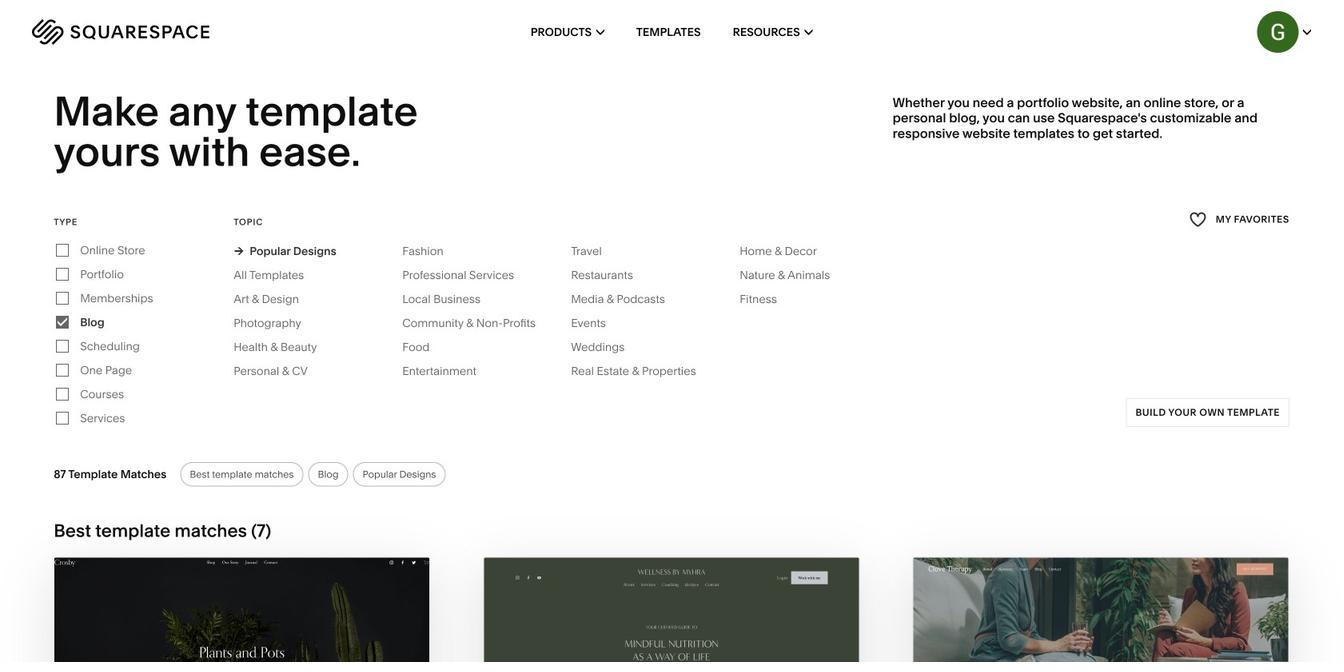 Task type: describe. For each thing, give the bounding box(es) containing it.
crosby image
[[55, 558, 430, 662]]

myhra image
[[484, 558, 860, 662]]



Task type: vqa. For each thing, say whether or not it's contained in the screenshot.
Myhra image
yes



Task type: locate. For each thing, give the bounding box(es) containing it.
clove image
[[914, 558, 1289, 662]]



